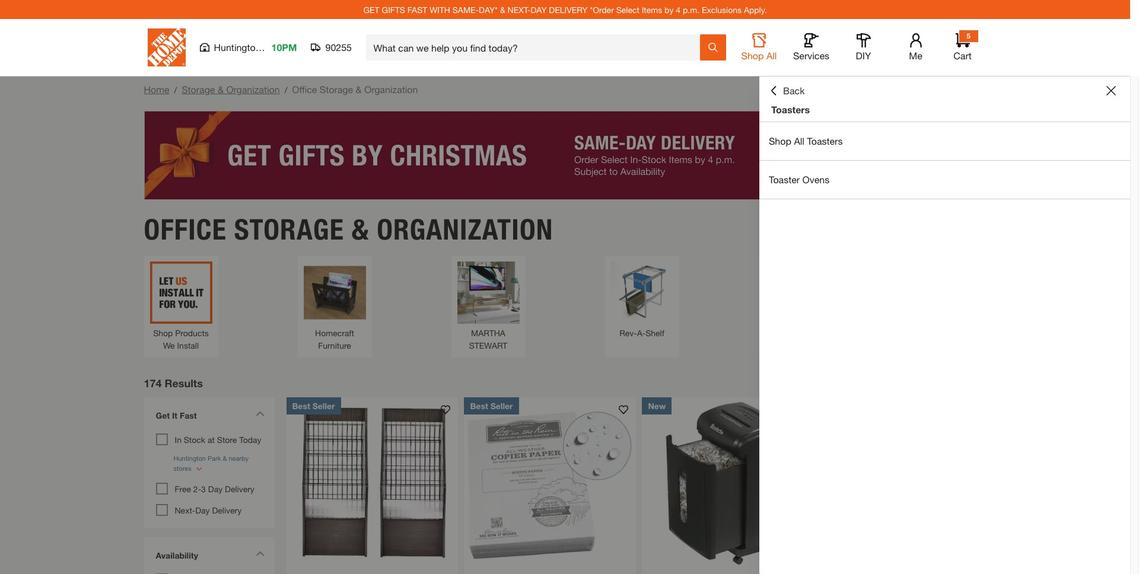 Task type: describe. For each thing, give the bounding box(es) containing it.
shop all toasters
[[769, 135, 843, 147]]

martha stewart link
[[457, 261, 520, 352]]

items
[[642, 4, 662, 15]]

homecraft furniture image
[[304, 261, 366, 324]]

exclusions
[[702, 4, 742, 15]]

home link
[[144, 84, 169, 95]]

same-
[[453, 4, 479, 15]]

results
[[165, 377, 203, 390]]

What can we help you find today? search field
[[374, 35, 699, 60]]

3
[[201, 484, 206, 494]]

rev-
[[620, 328, 637, 338]]

store
[[217, 435, 237, 445]]

in
[[175, 435, 182, 445]]

me
[[909, 50, 923, 61]]

get
[[156, 410, 170, 420]]

a-
[[637, 328, 646, 338]]

martha stewart
[[469, 328, 508, 350]]

park
[[264, 42, 283, 53]]

homecraft
[[315, 328, 354, 338]]

office storage & organization
[[144, 212, 553, 247]]

shop products we install link
[[150, 261, 212, 352]]

home / storage & organization / office storage & organization
[[144, 84, 418, 95]]

the home depot logo image
[[147, 28, 185, 66]]

get
[[363, 4, 380, 15]]

shop for shop all
[[742, 50, 764, 61]]

diy
[[856, 50, 871, 61]]

seller for all-weather 8-1/2 in. x 11 in. 20 lbs. bulk copier paper, white (500-sheet pack) image
[[491, 401, 513, 411]]

rev-a-shelf
[[620, 328, 665, 338]]

best seller for all-weather 8-1/2 in. x 11 in. 20 lbs. bulk copier paper, white (500-sheet pack) image
[[470, 401, 513, 411]]

shop for shop products we install
[[153, 328, 173, 338]]

toaster
[[769, 174, 800, 185]]

feedback link image
[[1123, 201, 1139, 265]]

get it fast link
[[150, 403, 269, 431]]

p.m.
[[683, 4, 700, 15]]

services button
[[793, 33, 831, 62]]

toaster ovens link
[[760, 161, 1130, 199]]

services
[[793, 50, 830, 61]]

shelf
[[646, 328, 665, 338]]

homecraft furniture
[[315, 328, 354, 350]]

menu containing shop all toasters
[[760, 122, 1130, 199]]

1 vertical spatial toasters
[[807, 135, 843, 147]]

diy button
[[845, 33, 883, 62]]

all for shop all
[[767, 50, 777, 61]]

new
[[648, 401, 666, 411]]

free
[[175, 484, 191, 494]]

1 vertical spatial delivery
[[212, 505, 242, 515]]

huntington
[[214, 42, 261, 53]]

cart 5
[[954, 31, 972, 61]]

sponsored banner image
[[144, 111, 987, 200]]

select
[[616, 4, 640, 15]]

0 vertical spatial toasters
[[771, 104, 810, 115]]

rev-a-shelf link
[[611, 261, 673, 339]]

all for shop all toasters
[[794, 135, 805, 147]]

2 / from the left
[[285, 85, 287, 95]]

next-
[[508, 4, 531, 15]]

martha stewart image
[[457, 261, 520, 324]]

174 results
[[144, 377, 203, 390]]

storage & organization link
[[182, 84, 280, 95]]

1 / from the left
[[174, 85, 177, 95]]

at
[[208, 435, 215, 445]]

174
[[144, 377, 162, 390]]

fast
[[180, 410, 197, 420]]

best seller for wooden free standing 6-tier display literature brochure magazine rack in black (2-pack) image
[[292, 401, 335, 411]]

free 2-3 day delivery
[[175, 484, 254, 494]]

get it fast
[[156, 410, 197, 420]]

10pm
[[271, 42, 297, 53]]

all-weather 8-1/2 in. x 11 in. 20 lbs. bulk copier paper, white (500-sheet pack) image
[[464, 397, 636, 569]]



Task type: locate. For each thing, give the bounding box(es) containing it.
today
[[239, 435, 261, 445]]

4
[[676, 4, 681, 15]]

0 vertical spatial day
[[208, 484, 223, 494]]

back button
[[769, 85, 805, 97]]

free 2-3 day delivery link
[[175, 484, 254, 494]]

0 horizontal spatial seller
[[313, 401, 335, 411]]

1 vertical spatial day
[[195, 505, 210, 515]]

1 horizontal spatial best
[[470, 401, 488, 411]]

martha
[[471, 328, 506, 338]]

0 vertical spatial office
[[292, 84, 317, 95]]

1 vertical spatial shop
[[769, 135, 792, 147]]

1 vertical spatial office
[[144, 212, 227, 247]]

1 horizontal spatial all
[[794, 135, 805, 147]]

1 horizontal spatial /
[[285, 85, 287, 95]]

30 l/7.9 gal. paper shredder cross cut document shredder for credit card/cd/junk mail shredder for office home image
[[642, 397, 814, 569]]

1 vertical spatial all
[[794, 135, 805, 147]]

shop inside shop products we install
[[153, 328, 173, 338]]

menu
[[760, 122, 1130, 199]]

gifts
[[382, 4, 405, 15]]

next-day delivery
[[175, 505, 242, 515]]

it
[[172, 410, 177, 420]]

with
[[430, 4, 450, 15]]

rev a shelf image
[[611, 261, 673, 324]]

*order
[[590, 4, 614, 15]]

we
[[163, 340, 175, 350]]

0 horizontal spatial shop
[[153, 328, 173, 338]]

all inside 'button'
[[767, 50, 777, 61]]

5
[[967, 31, 971, 40]]

toasters up ovens
[[807, 135, 843, 147]]

shop up we
[[153, 328, 173, 338]]

/
[[174, 85, 177, 95], [285, 85, 287, 95]]

storage
[[182, 84, 215, 95], [320, 84, 353, 95], [234, 212, 344, 247]]

&
[[500, 4, 505, 15], [218, 84, 224, 95], [356, 84, 362, 95], [352, 212, 369, 247]]

/ right home on the left top of the page
[[174, 85, 177, 95]]

furniture
[[318, 340, 351, 350]]

all up back button
[[767, 50, 777, 61]]

seller for wooden free standing 6-tier display literature brochure magazine rack in black (2-pack) image
[[313, 401, 335, 411]]

90255
[[325, 42, 352, 53]]

1 best seller from the left
[[292, 401, 335, 411]]

shop
[[742, 50, 764, 61], [769, 135, 792, 147], [153, 328, 173, 338]]

ovens
[[803, 174, 830, 185]]

90255 button
[[311, 42, 352, 53]]

availability
[[156, 550, 198, 561]]

/ down 10pm
[[285, 85, 287, 95]]

0 vertical spatial shop
[[742, 50, 764, 61]]

1 horizontal spatial seller
[[491, 401, 513, 411]]

2 horizontal spatial shop
[[769, 135, 792, 147]]

shop products we install
[[153, 328, 209, 350]]

best seller
[[292, 401, 335, 411], [470, 401, 513, 411]]

delivery down free 2-3 day delivery link
[[212, 505, 242, 515]]

home
[[144, 84, 169, 95]]

next-
[[175, 505, 195, 515]]

availability link
[[150, 543, 269, 571]]

delivery right the 3
[[225, 484, 254, 494]]

best
[[292, 401, 310, 411], [470, 401, 488, 411]]

me button
[[897, 33, 935, 62]]

0 horizontal spatial /
[[174, 85, 177, 95]]

shop all toasters link
[[760, 122, 1130, 160]]

homecraft furniture link
[[304, 261, 366, 352]]

get gifts fast with same-day* & next-day delivery *order select items by 4 p.m. exclusions apply.
[[363, 4, 767, 15]]

wooden free standing 6-tier display literature brochure magazine rack in black (2-pack) image
[[286, 397, 458, 569]]

stewart
[[469, 340, 508, 350]]

1 seller from the left
[[313, 401, 335, 411]]

day*
[[479, 4, 498, 15]]

day
[[208, 484, 223, 494], [195, 505, 210, 515]]

by
[[665, 4, 674, 15]]

day down the 3
[[195, 505, 210, 515]]

0 horizontal spatial best
[[292, 401, 310, 411]]

1 horizontal spatial shop
[[742, 50, 764, 61]]

shop all
[[742, 50, 777, 61]]

best for all-weather 8-1/2 in. x 11 in. 20 lbs. bulk copier paper, white (500-sheet pack) image
[[470, 401, 488, 411]]

office
[[292, 84, 317, 95], [144, 212, 227, 247]]

delivery
[[225, 484, 254, 494], [212, 505, 242, 515]]

products
[[175, 328, 209, 338]]

day
[[531, 4, 547, 15]]

shop for shop all toasters
[[769, 135, 792, 147]]

2 vertical spatial shop
[[153, 328, 173, 338]]

install
[[177, 340, 199, 350]]

0 horizontal spatial all
[[767, 50, 777, 61]]

shop down apply.
[[742, 50, 764, 61]]

delivery
[[549, 4, 588, 15]]

fast
[[408, 4, 427, 15]]

in stock at store today link
[[175, 435, 261, 445]]

all
[[767, 50, 777, 61], [794, 135, 805, 147]]

0 vertical spatial all
[[767, 50, 777, 61]]

0 horizontal spatial office
[[144, 212, 227, 247]]

drawer close image
[[1107, 86, 1116, 96]]

2 best from the left
[[470, 401, 488, 411]]

next-day delivery link
[[175, 505, 242, 515]]

all up toaster ovens
[[794, 135, 805, 147]]

1 best from the left
[[292, 401, 310, 411]]

toaster ovens
[[769, 174, 830, 185]]

stock
[[184, 435, 205, 445]]

day right the 3
[[208, 484, 223, 494]]

1 horizontal spatial office
[[292, 84, 317, 95]]

2 best seller from the left
[[470, 401, 513, 411]]

shop up toaster
[[769, 135, 792, 147]]

organization
[[226, 84, 280, 95], [364, 84, 418, 95], [377, 212, 553, 247]]

cart
[[954, 50, 972, 61]]

0 horizontal spatial best seller
[[292, 401, 335, 411]]

shop inside 'button'
[[742, 50, 764, 61]]

shop products we install image
[[150, 261, 212, 324]]

seller
[[313, 401, 335, 411], [491, 401, 513, 411]]

2 seller from the left
[[491, 401, 513, 411]]

best for wooden free standing 6-tier display literature brochure magazine rack in black (2-pack) image
[[292, 401, 310, 411]]

toasters down back button
[[771, 104, 810, 115]]

shop all button
[[740, 33, 778, 62]]

in stock at store today
[[175, 435, 261, 445]]

huntington park
[[214, 42, 283, 53]]

back
[[783, 85, 805, 96]]

1 horizontal spatial best seller
[[470, 401, 513, 411]]

0 vertical spatial delivery
[[225, 484, 254, 494]]

2-
[[193, 484, 201, 494]]

apply.
[[744, 4, 767, 15]]



Task type: vqa. For each thing, say whether or not it's contained in the screenshot.
rightmost How
no



